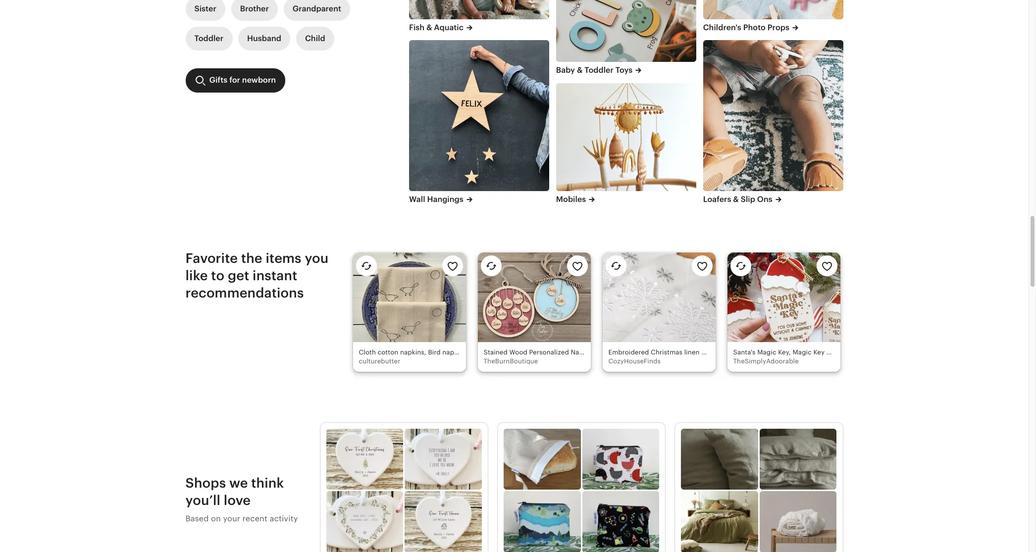 Task type: describe. For each thing, give the bounding box(es) containing it.
think
[[251, 476, 284, 491]]

personalized inside santa's magic key, magic key ornament, custom christmas ornament, personalized ornament, s thesimplyadoorable
[[957, 349, 997, 356]]

mobiles link
[[556, 194, 696, 205]]

gift
[[660, 349, 671, 356]]

cloth inside embroidered christmas linen napkins, snowflake, cloth napkins, new year napkin, holiday napkin, reusable napkins, kitchen decor, tea n cozyhousefinds
[[766, 349, 783, 356]]

farmhouse
[[610, 349, 644, 356]]

hand
[[736, 349, 752, 356]]

you'll
[[186, 493, 221, 508]]

slip
[[741, 194, 755, 204]]

children's photo props link
[[703, 22, 843, 33]]

sister
[[194, 4, 216, 13]]

children's photo props
[[703, 23, 790, 32]]

kitchen
[[545, 349, 569, 356]]

flour
[[674, 349, 690, 356]]

christmas inside embroidered christmas linen napkins, snowflake, cloth napkins, new year napkin, holiday napkin, reusable napkins, kitchen decor, tea n cozyhousefinds
[[651, 349, 683, 356]]

recommendations
[[186, 285, 304, 301]]

shops
[[186, 476, 226, 491]]

1 magic from the left
[[757, 349, 777, 356]]

reusable
[[918, 349, 947, 356]]

sun mobile, surf mobile, palm tree mobile, surf nursery, beach nursery, rainbow mobile, palm nursery, sun nursery, sun, surf - made to order image
[[556, 83, 696, 191]]

4 napkins, from the left
[[646, 349, 672, 356]]

key
[[814, 349, 825, 356]]

embroidered
[[609, 349, 649, 356]]

fish & aquatic
[[409, 23, 464, 32]]

keepsake
[[887, 349, 917, 356]]

personalized inside stained wood personalized name ornament, christmas gift 2023, kids, customize gifts for her, children, pets, our family tree, keepsake dated theburnboutique
[[529, 349, 569, 356]]

aquatic
[[434, 23, 464, 32]]

holiday
[[868, 349, 892, 356]]

theburnboutique
[[484, 358, 538, 365]]

mobiles
[[556, 194, 586, 204]]

toddler inside the baby & toddler toys link
[[585, 66, 614, 75]]

1 napkin, from the left
[[843, 349, 866, 356]]

decor, inside the "cloth cotton napkins, bird napkins, set of 2 napkins, rustic kitchen table decor, farmhouse napkins, flour sack napkins, hand towels culturebutter"
[[588, 349, 608, 356]]

2023,
[[673, 349, 691, 356]]

get
[[228, 268, 249, 283]]

bird
[[428, 349, 441, 356]]

loafers & slip ons link
[[703, 194, 843, 205]]

leather loafers! bella simone leather brown baby toddler infant kid shoes with soft or rubber sole image
[[703, 40, 843, 191]]

fish & aquatic link
[[409, 22, 549, 33]]

4 ornament, from the left
[[999, 349, 1032, 356]]

table
[[570, 349, 586, 356]]

embroidered christmas linen napkins, snowflake, cloth napkins, new year napkin, holiday napkin, reusable napkins, kitchen decor, tea napkin image
[[603, 253, 716, 342]]

santa's magic key, magic key ornament, custom christmas ornament, personalized ornament, s thesimplyadoorable
[[733, 349, 1036, 365]]

our
[[834, 349, 846, 356]]

stained wood personalized name ornament, christmas gift 2023, kids, customize gifts for her, children, pets, our family tree, keepsake dated image
[[478, 253, 591, 342]]

2 magic from the left
[[793, 349, 812, 356]]

2
[[491, 349, 495, 356]]

1 napkins, from the left
[[400, 349, 426, 356]]

stained
[[484, 349, 508, 356]]

pets,
[[817, 349, 832, 356]]

7 napkins, from the left
[[784, 349, 811, 356]]

newborn
[[242, 75, 276, 85]]

sack
[[692, 349, 706, 356]]

loafers
[[703, 194, 731, 204]]

to
[[211, 268, 225, 283]]

baby & toddler toys
[[556, 66, 633, 75]]

cotton
[[378, 349, 398, 356]]

cloth cotton napkins, bird napkins, set of 2 napkins, rustic kitchen table decor, farmhouse napkins, flour sack napkins, hand towels culturebutter
[[359, 349, 775, 365]]

snowflake,
[[729, 349, 764, 356]]

loafers & slip ons
[[703, 194, 773, 204]]

embroidered christmas linen napkins, snowflake, cloth napkins, new year napkin, holiday napkin, reusable napkins, kitchen decor, tea n cozyhousefinds
[[609, 349, 1036, 365]]

favorite
[[186, 251, 238, 266]]

gifts for newborn
[[209, 75, 276, 85]]

0 horizontal spatial gifts
[[209, 75, 228, 85]]

activity
[[270, 514, 298, 524]]

2 napkins, from the left
[[443, 349, 469, 356]]

s
[[1034, 349, 1036, 356]]

& for loafers
[[733, 194, 739, 204]]

baby
[[556, 66, 575, 75]]

of
[[483, 349, 489, 356]]

cloth cotton napkins, bird napkins, set of 2 napkins, rustic kitchen table decor, farmhouse napkins, flour sack napkins, hand towels image
[[353, 253, 466, 342]]

0 horizontal spatial for
[[229, 75, 240, 85]]

santa&#39;s magic key, magic key ornament, custom christmas ornament, personalized ornament, santa, christmas eve night image
[[727, 253, 840, 342]]

towels
[[754, 349, 775, 356]]

christmas inside stained wood personalized name ornament, christmas gift 2023, kids, customize gifts for her, children, pets, our family tree, keepsake dated theburnboutique
[[626, 349, 658, 356]]

santa's
[[733, 349, 756, 356]]

props
[[768, 23, 790, 32]]

wall
[[409, 194, 425, 204]]

n
[[1036, 349, 1036, 356]]

children,
[[787, 349, 815, 356]]

brother
[[240, 4, 269, 13]]



Task type: locate. For each thing, give the bounding box(es) containing it.
ornament, inside stained wood personalized name ornament, christmas gift 2023, kids, customize gifts for her, children, pets, our family tree, keepsake dated theburnboutique
[[591, 349, 625, 356]]

magic left key
[[793, 349, 812, 356]]

kitchen
[[976, 349, 1000, 356]]

6 napkins, from the left
[[708, 349, 734, 356]]

wall hangings
[[409, 194, 464, 204]]

0 horizontal spatial magic
[[757, 349, 777, 356]]

0 vertical spatial gifts
[[209, 75, 228, 85]]

ons
[[757, 194, 773, 204]]

gifts left newborn
[[209, 75, 228, 85]]

personalised star hanging decoration | nursery mobile | name wall hanging | new baby gift or christening gift | name sign | kids decor image
[[409, 40, 549, 191]]

& right fish
[[426, 23, 432, 32]]

0 vertical spatial &
[[426, 23, 432, 32]]

0 horizontal spatial cloth
[[359, 349, 376, 356]]

magic up 'thesimplyadoorable'
[[757, 349, 777, 356]]

2 vertical spatial &
[[733, 194, 739, 204]]

&
[[426, 23, 432, 32], [577, 66, 583, 75], [733, 194, 739, 204]]

linen
[[684, 349, 700, 356]]

baby & toddler toys link
[[556, 65, 696, 76]]

napkin,
[[843, 349, 866, 356], [893, 349, 916, 356]]

1 cloth from the left
[[359, 349, 376, 356]]

1 horizontal spatial cloth
[[766, 349, 783, 356]]

christmas up cozyhousefinds
[[626, 349, 658, 356]]

christmas right tree,
[[888, 349, 920, 356]]

2 horizontal spatial &
[[733, 194, 739, 204]]

2 ornament, from the left
[[827, 349, 860, 356]]

1 horizontal spatial magic
[[793, 349, 812, 356]]

1 decor, from the left
[[588, 349, 608, 356]]

decor, inside embroidered christmas linen napkins, snowflake, cloth napkins, new year napkin, holiday napkin, reusable napkins, kitchen decor, tea n cozyhousefinds
[[1002, 349, 1022, 356]]

personalized right the reusable
[[957, 349, 997, 356]]

culturebutter
[[359, 358, 400, 365]]

2 personalized from the left
[[957, 349, 997, 356]]

fish
[[409, 23, 425, 32]]

toddler
[[194, 34, 223, 43], [585, 66, 614, 75]]

like
[[186, 268, 208, 283]]

0 vertical spatial for
[[229, 75, 240, 85]]

napkins, right linen on the right bottom
[[702, 349, 728, 356]]

key,
[[778, 349, 791, 356]]

recent
[[243, 514, 268, 524]]

1 vertical spatial for
[[761, 349, 770, 356]]

husband
[[247, 34, 281, 43]]

1 ornament, from the left
[[591, 349, 625, 356]]

items
[[266, 251, 302, 266]]

napkins, right sack at the bottom
[[708, 349, 734, 356]]

gifts inside stained wood personalized name ornament, christmas gift 2023, kids, customize gifts for her, children, pets, our family tree, keepsake dated theburnboutique
[[745, 349, 760, 356]]

1 vertical spatial toddler
[[585, 66, 614, 75]]

cloth inside the "cloth cotton napkins, bird napkins, set of 2 napkins, rustic kitchen table decor, farmhouse napkins, flour sack napkins, hand towels culturebutter"
[[359, 349, 376, 356]]

2 christmas from the left
[[651, 349, 683, 356]]

thesimplyadoorable
[[733, 358, 799, 365]]

we
[[229, 476, 248, 491]]

on
[[211, 514, 221, 524]]

stained wood personalized name ornament, christmas gift 2023, kids, customize gifts for her, children, pets, our family tree, keepsake dated theburnboutique
[[484, 349, 937, 365]]

toddler left toys
[[585, 66, 614, 75]]

based on your recent activity
[[186, 514, 298, 524]]

cozyhousefinds
[[609, 358, 661, 365]]

napkins, left kitchen on the bottom of page
[[948, 349, 975, 356]]

for inside stained wood personalized name ornament, christmas gift 2023, kids, customize gifts for her, children, pets, our family tree, keepsake dated theburnboutique
[[761, 349, 770, 356]]

8 napkins, from the left
[[948, 349, 975, 356]]

5 napkins, from the left
[[702, 349, 728, 356]]

gifts for newborn link
[[186, 68, 285, 93]]

napkins, left 2023,
[[646, 349, 672, 356]]

shops we think you'll love
[[186, 476, 284, 508]]

ornament,
[[591, 349, 625, 356], [827, 349, 860, 356], [922, 349, 955, 356], [999, 349, 1032, 356]]

1 horizontal spatial gifts
[[745, 349, 760, 356]]

0 horizontal spatial &
[[426, 23, 432, 32]]

1 horizontal spatial decor,
[[1002, 349, 1022, 356]]

decor, right table
[[588, 349, 608, 356]]

1 horizontal spatial toddler
[[585, 66, 614, 75]]

year
[[828, 349, 842, 356]]

1 christmas from the left
[[626, 349, 658, 356]]

1 horizontal spatial napkin,
[[893, 349, 916, 356]]

3 christmas from the left
[[888, 349, 920, 356]]

3 ornament, from the left
[[922, 349, 955, 356]]

personalized
[[529, 349, 569, 356], [957, 349, 997, 356]]

child
[[305, 34, 325, 43]]

new
[[812, 349, 826, 356]]

children's
[[703, 23, 741, 32]]

for up 'thesimplyadoorable'
[[761, 349, 770, 356]]

& left slip on the right of the page
[[733, 194, 739, 204]]

1 vertical spatial gifts
[[745, 349, 760, 356]]

napkins, left bird
[[400, 349, 426, 356]]

wall hangings link
[[409, 194, 549, 205]]

personalized left table
[[529, 349, 569, 356]]

name
[[571, 349, 589, 356]]

gifts
[[209, 75, 228, 85], [745, 349, 760, 356]]

cloth up culturebutter
[[359, 349, 376, 356]]

the
[[241, 251, 262, 266]]

1 horizontal spatial for
[[761, 349, 770, 356]]

grandparent
[[293, 4, 341, 13]]

0 horizontal spatial toddler
[[194, 34, 223, 43]]

napkins, left set
[[443, 349, 469, 356]]

2 cloth from the left
[[766, 349, 783, 356]]

hangings
[[427, 194, 464, 204]]

her,
[[772, 349, 785, 356]]

rustic
[[524, 349, 544, 356]]

gifts up 'thesimplyadoorable'
[[745, 349, 760, 356]]

napkin, right year
[[843, 349, 866, 356]]

for left newborn
[[229, 75, 240, 85]]

2 decor, from the left
[[1002, 349, 1022, 356]]

napkins, up theburnboutique
[[496, 349, 523, 356]]

christmas
[[626, 349, 658, 356], [651, 349, 683, 356], [888, 349, 920, 356]]

christmas inside santa's magic key, magic key ornament, custom christmas ornament, personalized ornament, s thesimplyadoorable
[[888, 349, 920, 356]]

0 horizontal spatial decor,
[[588, 349, 608, 356]]

0 vertical spatial toddler
[[194, 34, 223, 43]]

your
[[223, 514, 240, 524]]

photo
[[743, 23, 766, 32]]

0 horizontal spatial napkin,
[[843, 349, 866, 356]]

1 horizontal spatial &
[[577, 66, 583, 75]]

family
[[848, 349, 868, 356]]

1 personalized from the left
[[529, 349, 569, 356]]

tree,
[[870, 349, 885, 356]]

0 horizontal spatial personalized
[[529, 349, 569, 356]]

custom
[[862, 349, 887, 356]]

cloth up 'thesimplyadoorable'
[[766, 349, 783, 356]]

based
[[186, 514, 209, 524]]

toys
[[616, 66, 633, 75]]

toddler down sister
[[194, 34, 223, 43]]

kids,
[[693, 349, 708, 356]]

you
[[305, 251, 329, 266]]

napkins, left key
[[784, 349, 811, 356]]

dated
[[918, 349, 937, 356]]

christmas left linen on the right bottom
[[651, 349, 683, 356]]

& for fish
[[426, 23, 432, 32]]

1 horizontal spatial personalized
[[957, 349, 997, 356]]

3 napkins, from the left
[[496, 349, 523, 356]]

love
[[224, 493, 251, 508]]

& right baby
[[577, 66, 583, 75]]

& for baby
[[577, 66, 583, 75]]

napkin, left dated
[[893, 349, 916, 356]]

instant
[[253, 268, 297, 283]]

1 vertical spatial &
[[577, 66, 583, 75]]

set
[[470, 349, 481, 356]]

2 napkin, from the left
[[893, 349, 916, 356]]

customize
[[710, 349, 743, 356]]

cloth
[[359, 349, 376, 356], [766, 349, 783, 356]]

for
[[229, 75, 240, 85], [761, 349, 770, 356]]

decor,
[[588, 349, 608, 356], [1002, 349, 1022, 356]]

tea
[[1024, 349, 1035, 356]]

favorite the items you like to get instant recommendations
[[186, 251, 329, 301]]

wood
[[509, 349, 528, 356]]

decor, left the tea
[[1002, 349, 1022, 356]]



Task type: vqa. For each thing, say whether or not it's contained in the screenshot.
the top All
no



